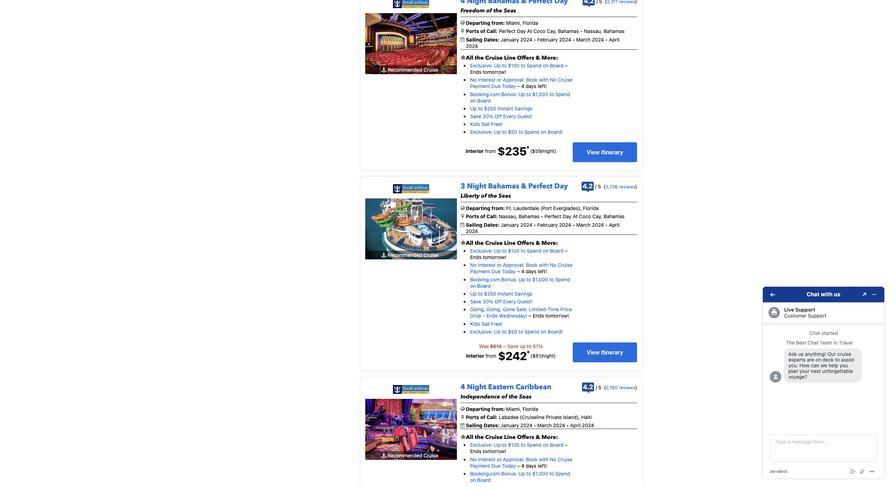 Task type: describe. For each thing, give the bounding box(es) containing it.
was $618 – save up to 61%
[[479, 344, 543, 350]]

0 vertical spatial seas
[[504, 7, 516, 15]]

1 royal caribbean image from the top
[[393, 0, 430, 8]]

recommended cruise for 4 night eastern caribbean
[[388, 453, 438, 459]]

the inside the '3 night bahamas & perfect day liberty of the seas'
[[488, 192, 497, 200]]

liberty
[[461, 192, 480, 200]]

1 today from the top
[[502, 83, 516, 89]]

-
[[483, 313, 485, 319]]

0 horizontal spatial coco
[[534, 28, 546, 34]]

asterisk image for $235
[[527, 146, 530, 149]]

& for liberty of the seas
[[536, 240, 540, 247]]

& inside the '3 night bahamas & perfect day liberty of the seas'
[[521, 182, 527, 191]]

0 vertical spatial perfect
[[499, 28, 516, 34]]

1 no interest or approval: book with no cruise payment due today from the top
[[470, 77, 573, 89]]

labadee (cruiseline private island), haiti
[[499, 415, 592, 421]]

bahamas inside the '3 night bahamas & perfect day liberty of the seas'
[[488, 182, 519, 191]]

– ends tomorrow! for liberty of the seas
[[470, 248, 568, 261]]

1 map marker image from the top
[[461, 29, 464, 34]]

$250 for booking.com bonus: up to $1,000 to spend on board up to $250 instant savings save 30% off every guest! kids sail free! exclusive: up to $50 to spend on board!
[[484, 106, 496, 112]]

independence
[[461, 393, 500, 401]]

4 night eastern caribbean independence of the seas
[[461, 383, 552, 401]]

globe image
[[461, 20, 465, 25]]

of inside 4 night eastern caribbean independence of the seas
[[502, 393, 508, 401]]

booking.com bonus: up to $1,000 to spend on board up to $250 instant savings save 30% off every guest! kids sail free! exclusive: up to $50 to spend on board!
[[470, 91, 570, 135]]

0 horizontal spatial cay,
[[547, 28, 557, 34]]

anchor image
[[382, 67, 386, 72]]

up
[[520, 344, 526, 350]]

spend inside booking.com bonus: up to $1,000 to spend on board up to $250 instant savings save 30% off every guest!
[[556, 277, 570, 283]]

booking.com bonus: up to $1,000 to spend on board
[[470, 471, 570, 484]]

30% for booking.com bonus: up to $1,000 to spend on board up to $250 instant savings save 30% off every guest!
[[483, 299, 493, 305]]

5 for 4 night eastern caribbean
[[599, 385, 602, 391]]

caribbean
[[516, 383, 552, 392]]

map marker image for 3 night bahamas & perfect day
[[461, 214, 464, 219]]

up inside kids sail free! exclusive: up to $50 to spend on board!
[[494, 329, 501, 335]]

1 from: from the top
[[492, 20, 505, 26]]

1 vertical spatial florida
[[583, 206, 599, 212]]

florida for independence of the seas
[[523, 407, 538, 413]]

labadee
[[499, 415, 519, 421]]

itinerary for liberty of the seas
[[601, 350, 623, 356]]

instant for booking.com bonus: up to $1,000 to spend on board up to $250 instant savings save 30% off every guest!
[[498, 291, 513, 297]]

departing from: ft. lauderdale (port everglades), florida
[[466, 206, 599, 212]]

board inside booking.com bonus: up to $1,000 to spend on board up to $250 instant savings save 30% off every guest! kids sail free! exclusive: up to $50 to spend on board!
[[477, 98, 491, 104]]

no interest or approval: book with no cruise payment due today for 3 night bahamas & perfect day
[[470, 262, 573, 275]]

($81
[[531, 353, 541, 359]]

1 vertical spatial cay,
[[593, 214, 602, 220]]

($59 / night)
[[530, 148, 556, 154]]

departing from: miami, florida for freedom of the seas
[[466, 20, 538, 26]]

payment for 4 night eastern caribbean
[[470, 463, 490, 469]]

offers for 3 night bahamas & perfect day
[[517, 240, 534, 247]]

$242
[[498, 350, 527, 363]]

1 left! from the top
[[538, 83, 547, 89]]

exclusive: for independence of the seas
[[470, 443, 493, 449]]

perfect day at coco cay, bahamas • nassau, bahamas
[[499, 28, 625, 34]]

1 payment from the top
[[470, 83, 490, 89]]

– 4 days left! for 4 night eastern caribbean
[[516, 463, 547, 469]]

2 vertical spatial perfect
[[545, 214, 562, 220]]

1 exclusive: up to $50 to spend on board! link from the top
[[470, 129, 563, 135]]

1 going, from the left
[[470, 307, 485, 313]]

interest for 4 night eastern caribbean
[[478, 457, 496, 463]]

recommended cruise for 3 night bahamas & perfect day
[[388, 252, 438, 258]]

2 vertical spatial march
[[538, 423, 552, 429]]

booking.com bonus: up to $1,000 to spend on board link for 4 night eastern caribbean
[[470, 471, 570, 484]]

1 departing from the top
[[466, 20, 491, 26]]

3,736
[[606, 184, 618, 190]]

ends inside going, going, gone sale: limited-time price drop - ends wednesday!
[[487, 313, 498, 319]]

bonus: for booking.com bonus: up to $1,000 to spend on board up to $250 instant savings save 30% off every guest! kids sail free! exclusive: up to $50 to spend on board!
[[502, 91, 517, 97]]

1 due from the top
[[492, 83, 501, 89]]

bonus: for booking.com bonus: up to $1,000 to spend on board up to $250 instant savings save 30% off every guest!
[[502, 277, 517, 283]]

ends for liberty of the seas
[[470, 254, 482, 261]]

1 exclusive: up to $100 to spend on board link from the top
[[470, 62, 564, 69]]

2 vertical spatial day
[[563, 214, 572, 220]]

view itinerary for liberty of the seas
[[587, 350, 623, 356]]

everglades),
[[553, 206, 582, 212]]

departing for 3 night bahamas & perfect day
[[466, 206, 491, 212]]

exclusive: up to $100 to spend on board for 4 night eastern caribbean
[[470, 443, 564, 449]]

3 january from the top
[[501, 423, 519, 429]]

ports for 3 night bahamas & perfect day
[[466, 214, 479, 220]]

3
[[461, 182, 465, 191]]

2 vertical spatial april
[[570, 423, 581, 429]]

left! for 3 night bahamas & perfect day
[[538, 269, 547, 275]]

star image
[[461, 240, 466, 246]]

liberty of the seas image
[[366, 199, 457, 260]]

interior from $242
[[466, 350, 527, 363]]

4 for freedom of the seas
[[521, 83, 525, 89]]

1 recommended from the top
[[388, 67, 422, 73]]

island),
[[563, 415, 580, 421]]

1 kids sail free! link from the top
[[470, 121, 503, 127]]

booking.com bonus: up to $1,000 to spend on board link for 3 night bahamas & perfect day
[[470, 277, 570, 289]]

1 approval: from the top
[[503, 77, 525, 83]]

kids inside booking.com bonus: up to $1,000 to spend on board up to $250 instant savings save 30% off every guest! kids sail free! exclusive: up to $50 to spend on board!
[[470, 121, 480, 127]]

1 horizontal spatial nassau,
[[584, 28, 602, 34]]

off for booking.com bonus: up to $1,000 to spend on board up to $250 instant savings save 30% off every guest! kids sail free! exclusive: up to $50 to spend on board!
[[495, 113, 502, 119]]

2 vertical spatial save
[[508, 344, 519, 350]]

board! inside kids sail free! exclusive: up to $50 to spend on board!
[[548, 329, 563, 335]]

kids sail free! exclusive: up to $50 to spend on board!
[[470, 321, 563, 335]]

february for freedom of the seas
[[538, 36, 558, 43]]

night for 3
[[467, 182, 487, 191]]

– 4 days left! for 3 night bahamas & perfect day
[[516, 269, 547, 275]]

recommended for 4 night eastern caribbean
[[388, 453, 422, 459]]

due for 3 night bahamas & perfect day
[[492, 269, 501, 275]]

haiti
[[582, 415, 592, 421]]

– for exclusive: up to $100 to spend on board link for 4 night eastern caribbean
[[565, 443, 568, 449]]

1 sailing dates: from the top
[[466, 36, 501, 43]]

up to $250 instant savings link for freedom of the seas
[[470, 106, 533, 112]]

1 book from the top
[[526, 77, 538, 83]]

(port
[[541, 206, 552, 212]]

1 $100 from the top
[[508, 62, 520, 69]]

limited-
[[529, 307, 548, 313]]

from: for 4 night eastern caribbean
[[492, 407, 505, 413]]

or for 4 night eastern caribbean
[[497, 457, 502, 463]]

line for 3 night bahamas & perfect day
[[504, 240, 516, 247]]

approval: for 4 night eastern caribbean
[[503, 457, 525, 463]]

1 exclusive: up to $100 to spend on board from the top
[[470, 62, 564, 69]]

january for freedom of the seas
[[501, 36, 519, 43]]

nassau, bahamas • perfect day at coco cay, bahamas
[[499, 214, 625, 220]]

on inside kids sail free! exclusive: up to $50 to spend on board!
[[541, 329, 547, 335]]

all for 3 night bahamas & perfect day
[[466, 240, 474, 247]]

2,180
[[606, 385, 618, 391]]

view for liberty of the seas
[[587, 350, 600, 356]]

freedom of the seas image
[[366, 13, 457, 74]]

4.2 / 5 ( 2,180 reviews )
[[583, 384, 637, 391]]

on inside booking.com bonus: up to $1,000 to spend on board
[[470, 478, 476, 484]]

/ for ($59 / night)
[[541, 148, 543, 154]]

2 going, from the left
[[487, 307, 502, 313]]

january 2024 • february 2024 • march 2024 • for liberty of the seas
[[501, 222, 608, 228]]

interior for $242
[[466, 353, 484, 359]]

view itinerary link for liberty of the seas
[[573, 343, 637, 363]]

sail inside kids sail free! exclusive: up to $50 to spend on board!
[[482, 321, 490, 327]]

0 vertical spatial day
[[517, 28, 526, 34]]

royal caribbean image for 4 night eastern caribbean
[[393, 386, 430, 395]]

1 recommended cruise from the top
[[388, 67, 438, 73]]

3,736 reviews link
[[606, 184, 636, 190]]

( for 4 night eastern caribbean
[[604, 385, 606, 391]]

book for 4 night eastern caribbean
[[526, 457, 538, 463]]

time
[[548, 307, 559, 313]]

royal caribbean image for 3 night bahamas & perfect day
[[393, 185, 430, 194]]

april for freedom of the seas
[[609, 36, 620, 43]]

going, going, gone sale: limited-time price drop - ends wednesday!
[[470, 307, 572, 319]]

from for $235
[[485, 148, 496, 154]]

price
[[561, 307, 572, 313]]

1 all from the top
[[466, 54, 474, 62]]

days for 3 night bahamas & perfect day
[[526, 269, 537, 275]]

calendar image for freedom of the seas
[[460, 37, 465, 42]]

1 interest from the top
[[478, 77, 496, 83]]

0 horizontal spatial nassau,
[[499, 214, 517, 220]]

guest! for booking.com bonus: up to $1,000 to spend on board up to $250 instant savings save 30% off every guest!
[[518, 299, 533, 305]]

3 night bahamas & perfect day liberty of the seas
[[461, 182, 568, 200]]

dates: for 3 night bahamas & perfect day
[[484, 222, 500, 228]]

30% for booking.com bonus: up to $1,000 to spend on board up to $250 instant savings save 30% off every guest! kids sail free! exclusive: up to $50 to spend on board!
[[483, 113, 493, 119]]

bonus: for booking.com bonus: up to $1,000 to spend on board
[[502, 471, 517, 477]]

– for 4 night eastern caribbean's no interest or approval: book with no cruise payment due today link
[[517, 463, 520, 469]]

board! inside booking.com bonus: up to $1,000 to spend on board up to $250 instant savings save 30% off every guest! kids sail free! exclusive: up to $50 to spend on board!
[[548, 129, 563, 135]]

sailing for 4 night eastern caribbean
[[466, 423, 483, 429]]

) for 3 night bahamas & perfect day
[[636, 184, 637, 190]]

no interest or approval: book with no cruise payment due today for 4 night eastern caribbean
[[470, 457, 573, 469]]

/ for 4.2 / 5 ( 2,180 reviews )
[[596, 385, 597, 391]]

night) for $235
[[543, 148, 556, 154]]

) for 4 night eastern caribbean
[[636, 385, 637, 391]]

or for 3 night bahamas & perfect day
[[497, 262, 502, 268]]

up inside booking.com bonus: up to $1,000 to spend on board
[[519, 471, 525, 477]]

1 all the cruise line offers & more: from the top
[[466, 54, 558, 62]]

itinerary for freedom of the seas
[[601, 149, 623, 156]]

star image for freedom of the seas
[[461, 55, 466, 60]]

1 line from the top
[[504, 54, 516, 62]]



Task type: vqa. For each thing, say whether or not it's contained in the screenshot.
bottommost days
yes



Task type: locate. For each thing, give the bounding box(es) containing it.
exclusive: for freedom of the seas
[[470, 62, 493, 69]]

from: for 3 night bahamas & perfect day
[[492, 206, 505, 212]]

1 vertical spatial board!
[[548, 329, 563, 335]]

up to $250 instant savings link
[[470, 106, 533, 112], [470, 291, 533, 297]]

0 vertical spatial exclusive: up to $50 to spend on board! link
[[470, 129, 563, 135]]

more: down january 2024 • march 2024 • april 2024
[[542, 434, 558, 442]]

2 itinerary from the top
[[601, 350, 623, 356]]

$50
[[508, 129, 517, 135], [508, 329, 517, 335]]

0 horizontal spatial going,
[[470, 307, 485, 313]]

2 instant from the top
[[498, 291, 513, 297]]

off for booking.com bonus: up to $1,000 to spend on board up to $250 instant savings save 30% off every guest!
[[495, 299, 502, 305]]

1 vertical spatial dates:
[[484, 222, 500, 228]]

0 vertical spatial april 2024
[[466, 36, 620, 49]]

book up booking.com bonus: up to $1,000 to spend on board at the right of the page
[[526, 457, 538, 463]]

spend inside kids sail free! exclusive: up to $50 to spend on board!
[[525, 329, 539, 335]]

view itinerary link for freedom of the seas
[[573, 142, 637, 163]]

0 vertical spatial board!
[[548, 129, 563, 135]]

3 line from the top
[[504, 434, 516, 442]]

($59
[[530, 148, 541, 154]]

3 from: from the top
[[492, 407, 505, 413]]

1 or from the top
[[497, 77, 502, 83]]

$100 for 3 night bahamas & perfect day
[[508, 248, 520, 254]]

5 inside 4.2 / 5 ( 2,180 reviews )
[[599, 385, 602, 391]]

globe image
[[461, 206, 465, 211], [461, 407, 465, 412]]

( for 3 night bahamas & perfect day
[[604, 184, 606, 190]]

2 kids from the top
[[470, 321, 480, 327]]

anchor image
[[382, 253, 386, 258], [382, 454, 386, 459]]

1 vertical spatial seas
[[499, 192, 511, 200]]

2 all from the top
[[466, 240, 474, 247]]

5
[[598, 184, 601, 190], [599, 385, 602, 391]]

2 departing from: miami, florida from the top
[[466, 407, 538, 413]]

2 vertical spatial line
[[504, 434, 516, 442]]

ends
[[470, 69, 482, 75], [470, 254, 482, 261], [487, 313, 498, 319], [533, 313, 544, 319], [470, 449, 482, 455]]

anchor image for 3 night bahamas & perfect day
[[382, 253, 386, 258]]

booking.com bonus: up to $1,000 to spend on board up to $250 instant savings save 30% off every guest!
[[470, 277, 570, 305]]

left! for 4 night eastern caribbean
[[538, 463, 547, 469]]

february down perfect day at coco cay, bahamas • nassau, bahamas
[[538, 36, 558, 43]]

4 up booking.com bonus: up to $1,000 to spend on board up to $250 instant savings save 30% off every guest! kids sail free! exclusive: up to $50 to spend on board!
[[521, 83, 525, 89]]

$50 inside kids sail free! exclusive: up to $50 to spend on board!
[[508, 329, 517, 335]]

night inside 4 night eastern caribbean independence of the seas
[[467, 383, 487, 392]]

anchor image for 4 night eastern caribbean
[[382, 454, 386, 459]]

save for booking.com bonus: up to $1,000 to spend on board up to $250 instant savings save 30% off every guest! kids sail free! exclusive: up to $50 to spend on board!
[[470, 113, 481, 119]]

3 booking.com from the top
[[470, 471, 500, 477]]

calendar image
[[460, 424, 465, 428]]

– up booking.com bonus: up to $1,000 to spend on board at the right of the page
[[517, 463, 520, 469]]

2 vertical spatial booking.com bonus: up to $1,000 to spend on board link
[[470, 471, 570, 484]]

0 vertical spatial left!
[[538, 83, 547, 89]]

asterisk image left ($59
[[527, 146, 530, 149]]

1 vertical spatial globe image
[[461, 407, 465, 412]]

save 30% off every guest! link up gone
[[470, 299, 533, 305]]

asterisk image left ($81
[[527, 351, 530, 354]]

0 vertical spatial all
[[466, 54, 474, 62]]

0 vertical spatial book
[[526, 77, 538, 83]]

– 4 days left! up booking.com bonus: up to $1,000 to spend on board at the right of the page
[[516, 463, 547, 469]]

2 vertical spatial $1,000
[[533, 471, 548, 477]]

2 exclusive: up to $50 to spend on board! link from the top
[[470, 329, 563, 335]]

interior
[[466, 148, 484, 154], [466, 353, 484, 359]]

nassau,
[[584, 28, 602, 34], [499, 214, 517, 220]]

0 vertical spatial sailing dates:
[[466, 36, 501, 43]]

sailing dates: down liberty
[[466, 222, 501, 228]]

$100 for 4 night eastern caribbean
[[508, 443, 520, 449]]

$1,000
[[533, 91, 548, 97], [533, 277, 548, 283], [533, 471, 548, 477]]

1 vertical spatial coco
[[579, 214, 591, 220]]

asterisk image
[[527, 146, 530, 149], [527, 351, 530, 354]]

booking.com inside booking.com bonus: up to $1,000 to spend on board up to $250 instant savings save 30% off every guest! kids sail free! exclusive: up to $50 to spend on board!
[[470, 91, 500, 97]]

booking.com inside booking.com bonus: up to $1,000 to spend on board
[[470, 471, 500, 477]]

5 exclusive: from the top
[[470, 443, 493, 449]]

0 vertical spatial booking.com
[[470, 91, 500, 97]]

$1,000 for booking.com bonus: up to $1,000 to spend on board
[[533, 471, 548, 477]]

1 no interest or approval: book with no cruise payment due today link from the top
[[470, 77, 573, 89]]

2 miami, from the top
[[506, 407, 521, 413]]

savings
[[515, 106, 533, 112], [515, 291, 533, 297]]

1 vertical spatial night)
[[542, 353, 556, 359]]

2 every from the top
[[503, 299, 516, 305]]

royal caribbean image
[[393, 0, 430, 8], [393, 185, 430, 194], [393, 386, 430, 395]]

$1,000 inside booking.com bonus: up to $1,000 to spend on board
[[533, 471, 548, 477]]

ends for freedom of the seas
[[470, 69, 482, 75]]

2 vertical spatial days
[[526, 463, 537, 469]]

florida for freedom of the seas
[[523, 20, 538, 26]]

guest! inside booking.com bonus: up to $1,000 to spend on board up to $250 instant savings save 30% off every guest! kids sail free! exclusive: up to $50 to spend on board!
[[518, 113, 533, 119]]

3 all from the top
[[466, 434, 474, 442]]

booking.com for booking.com bonus: up to $1,000 to spend on board up to $250 instant savings save 30% off every guest!
[[470, 277, 500, 283]]

booking.com for booking.com bonus: up to $1,000 to spend on board up to $250 instant savings save 30% off every guest! kids sail free! exclusive: up to $50 to spend on board!
[[470, 91, 500, 97]]

no interest or approval: book with no cruise payment due today up booking.com bonus: up to $1,000 to spend on board at the right of the page
[[470, 457, 573, 469]]

1 departing from: miami, florida from the top
[[466, 20, 538, 26]]

) inside 4.2 / 5 ( 2,180 reviews )
[[636, 385, 637, 391]]

map marker image for 4 night eastern caribbean
[[461, 415, 464, 420]]

2 offers from the top
[[517, 240, 534, 247]]

3 left! from the top
[[538, 463, 547, 469]]

1 vertical spatial interest
[[478, 262, 496, 268]]

january 2024 • february 2024 • march 2024 • down perfect day at coco cay, bahamas • nassau, bahamas
[[501, 36, 608, 43]]

– down limited- at the right bottom of the page
[[529, 313, 532, 319]]

1 sailing from the top
[[466, 36, 483, 43]]

) inside 4.2 / 5 ( 3,736 reviews )
[[636, 184, 637, 190]]

book up booking.com bonus: up to $1,000 to spend on board up to $250 instant savings save 30% off every guest!
[[526, 262, 538, 268]]

from inside interior from $242
[[486, 353, 496, 359]]

march down labadee (cruiseline private island), haiti
[[538, 423, 552, 429]]

free! up interior from $235
[[491, 121, 503, 127]]

2 vertical spatial $100
[[508, 443, 520, 449]]

view itinerary link up 4.2 / 5 ( 2,180 reviews )
[[573, 343, 637, 363]]

january 2024 • february 2024 • march 2024 •
[[501, 36, 608, 43], [501, 222, 608, 228]]

view
[[587, 149, 600, 156], [587, 350, 600, 356]]

kids sail free! link down the -
[[470, 321, 503, 327]]

every inside booking.com bonus: up to $1,000 to spend on board up to $250 instant savings save 30% off every guest! kids sail free! exclusive: up to $50 to spend on board!
[[503, 113, 516, 119]]

2 booking.com bonus: up to $1,000 to spend on board link from the top
[[470, 277, 570, 289]]

guest!
[[518, 113, 533, 119], [518, 299, 533, 305]]

2 vertical spatial – 4 days left!
[[516, 463, 547, 469]]

0 vertical spatial payment
[[470, 83, 490, 89]]

( inside 4.2 / 5 ( 3,736 reviews )
[[604, 184, 606, 190]]

freedom
[[461, 7, 485, 15]]

from:
[[492, 20, 505, 26], [492, 206, 505, 212], [492, 407, 505, 413]]

more: for 3 night bahamas & perfect day
[[542, 240, 558, 247]]

ports
[[466, 28, 479, 34], [466, 214, 479, 220], [466, 415, 479, 421]]

interior inside interior from $235
[[466, 148, 484, 154]]

exclusive: up to $100 to spend on board link for 4 night eastern caribbean
[[470, 443, 564, 449]]

2 board! from the top
[[548, 329, 563, 335]]

free! down wednesday!
[[491, 321, 503, 327]]

private
[[546, 415, 562, 421]]

– for 3rd exclusive: up to $100 to spend on board link from the bottom
[[565, 62, 568, 69]]

today up booking.com bonus: up to $1,000 to spend on board at the right of the page
[[502, 463, 516, 469]]

2 $100 from the top
[[508, 248, 520, 254]]

was
[[479, 344, 489, 350]]

2 january 2024 • february 2024 • march 2024 • from the top
[[501, 222, 608, 228]]

1 globe image from the top
[[461, 206, 465, 211]]

1 30% from the top
[[483, 113, 493, 119]]

1 vertical spatial from
[[486, 353, 496, 359]]

perfect
[[499, 28, 516, 34], [529, 182, 553, 191], [545, 214, 562, 220]]

4.2
[[583, 183, 593, 190], [583, 384, 593, 391]]

30% inside booking.com bonus: up to $1,000 to spend on board up to $250 instant savings save 30% off every guest! kids sail free! exclusive: up to $50 to spend on board!
[[483, 113, 493, 119]]

ft.
[[506, 206, 512, 212]]

1 offers from the top
[[517, 54, 534, 62]]

night up independence
[[467, 383, 487, 392]]

star image
[[461, 55, 466, 60], [461, 435, 466, 441]]

0 vertical spatial line
[[504, 54, 516, 62]]

no interest or approval: book with no cruise payment due today link for 3 night bahamas & perfect day
[[470, 262, 573, 275]]

bahamas
[[558, 28, 579, 34], [604, 28, 625, 34], [488, 182, 519, 191], [519, 214, 540, 220], [604, 214, 625, 220]]

2 call: from the top
[[487, 214, 498, 220]]

save 30% off every guest! link for freedom of the seas
[[470, 113, 533, 119]]

view itinerary up 4.2 / 5 ( 3,736 reviews )
[[587, 149, 623, 156]]

– down perfect day at coco cay, bahamas • nassau, bahamas
[[565, 62, 568, 69]]

view itinerary for freedom of the seas
[[587, 149, 623, 156]]

gone
[[503, 307, 515, 313]]

2 vertical spatial due
[[492, 463, 501, 469]]

interest for 3 night bahamas & perfect day
[[478, 262, 496, 268]]

2 exclusive: up to $100 to spend on board link from the top
[[470, 248, 564, 254]]

january 2024 • february 2024 • march 2024 • down 'nassau, bahamas • perfect day at coco cay, bahamas'
[[501, 222, 608, 228]]

exclusive: inside kids sail free! exclusive: up to $50 to spend on board!
[[470, 329, 493, 335]]

2 departing from the top
[[466, 206, 491, 212]]

$250 inside booking.com bonus: up to $1,000 to spend on board up to $250 instant savings save 30% off every guest!
[[484, 291, 496, 297]]

interest
[[478, 77, 496, 83], [478, 262, 496, 268], [478, 457, 496, 463]]

1 more: from the top
[[542, 54, 558, 62]]

dates:
[[484, 36, 500, 43], [484, 222, 500, 228], [484, 423, 500, 429]]

to
[[502, 62, 507, 69], [521, 62, 526, 69], [527, 91, 531, 97], [550, 91, 554, 97], [478, 106, 483, 112], [502, 129, 507, 135], [519, 129, 523, 135], [502, 248, 507, 254], [521, 248, 526, 254], [527, 277, 531, 283], [550, 277, 554, 283], [478, 291, 483, 297], [502, 329, 507, 335], [519, 329, 523, 335], [527, 344, 532, 350], [502, 443, 507, 449], [521, 443, 526, 449], [527, 471, 531, 477], [550, 471, 554, 477]]

april 2024 for liberty of the seas
[[466, 222, 620, 235]]

night) right ($59
[[543, 148, 556, 154]]

from: left ft.
[[492, 206, 505, 212]]

/ inside 4.2 / 5 ( 2,180 reviews )
[[596, 385, 597, 391]]

$50 up $235
[[508, 129, 517, 135]]

0 vertical spatial night)
[[543, 148, 556, 154]]

2 vertical spatial sailing dates:
[[466, 423, 501, 429]]

interior for $235
[[466, 148, 484, 154]]

$1,000 inside booking.com bonus: up to $1,000 to spend on board up to $250 instant savings save 30% off every guest!
[[533, 277, 548, 283]]

day inside the '3 night bahamas & perfect day liberty of the seas'
[[555, 182, 568, 191]]

sail inside booking.com bonus: up to $1,000 to spend on board up to $250 instant savings save 30% off every guest! kids sail free! exclusive: up to $50 to spend on board!
[[482, 121, 490, 127]]

every for booking.com bonus: up to $1,000 to spend on board up to $250 instant savings save 30% off every guest!
[[503, 299, 516, 305]]

no
[[470, 77, 477, 83], [550, 77, 557, 83], [470, 262, 477, 268], [550, 262, 557, 268], [470, 457, 477, 463], [550, 457, 557, 463]]

with
[[539, 77, 549, 83], [539, 262, 549, 268], [539, 457, 549, 463]]

0 vertical spatial sailing
[[466, 36, 483, 43]]

ends for independence of the seas
[[470, 449, 482, 455]]

/ left 2,180
[[596, 385, 597, 391]]

1 horizontal spatial going,
[[487, 307, 502, 313]]

2 february from the top
[[538, 222, 558, 228]]

$1,000 for booking.com bonus: up to $1,000 to spend on board up to $250 instant savings save 30% off every guest! kids sail free! exclusive: up to $50 to spend on board!
[[533, 91, 548, 97]]

1 view itinerary from the top
[[587, 149, 623, 156]]

4.2 for 4 night eastern caribbean
[[583, 384, 593, 391]]

5 inside 4.2 / 5 ( 3,736 reviews )
[[598, 184, 601, 190]]

savings inside booking.com bonus: up to $1,000 to spend on board up to $250 instant savings save 30% off every guest!
[[515, 291, 533, 297]]

board
[[550, 62, 564, 69], [477, 98, 491, 104], [550, 248, 564, 254], [477, 283, 491, 289], [550, 443, 564, 449], [477, 478, 491, 484]]

1 horizontal spatial coco
[[579, 214, 591, 220]]

book up booking.com bonus: up to $1,000 to spend on board up to $250 instant savings save 30% off every guest! kids sail free! exclusive: up to $50 to spend on board!
[[526, 77, 538, 83]]

board! down time
[[548, 329, 563, 335]]

30%
[[483, 113, 493, 119], [483, 299, 493, 305]]

2 vertical spatial all the cruise line offers & more:
[[466, 434, 558, 442]]

day
[[517, 28, 526, 34], [555, 182, 568, 191], [563, 214, 572, 220]]

1 vertical spatial today
[[502, 269, 516, 275]]

recommended for 3 night bahamas & perfect day
[[388, 252, 422, 258]]

departing down liberty
[[466, 206, 491, 212]]

1 vertical spatial exclusive: up to $50 to spend on board! link
[[470, 329, 563, 335]]

off up interior from $235
[[495, 113, 502, 119]]

april 2024
[[466, 36, 620, 49], [466, 222, 620, 235]]

1 vertical spatial day
[[555, 182, 568, 191]]

savings for booking.com bonus: up to $1,000 to spend on board up to $250 instant savings save 30% off every guest!
[[515, 291, 533, 297]]

kids down drop
[[470, 321, 480, 327]]

2 days from the top
[[526, 269, 537, 275]]

itinerary up 4.2 / 5 ( 3,736 reviews )
[[601, 149, 623, 156]]

perfect up the (port
[[529, 182, 553, 191]]

no interest or approval: book with no cruise payment due today up booking.com bonus: up to $1,000 to spend on board up to $250 instant savings save 30% off every guest! kids sail free! exclusive: up to $50 to spend on board!
[[470, 77, 573, 89]]

instant for booking.com bonus: up to $1,000 to spend on board up to $250 instant savings save 30% off every guest! kids sail free! exclusive: up to $50 to spend on board!
[[498, 106, 513, 112]]

1 vertical spatial january
[[501, 222, 519, 228]]

florida up (cruiseline
[[523, 407, 538, 413]]

1 vertical spatial interior
[[466, 353, 484, 359]]

1 ports from the top
[[466, 28, 479, 34]]

save inside booking.com bonus: up to $1,000 to spend on board up to $250 instant savings save 30% off every guest! kids sail free! exclusive: up to $50 to spend on board!
[[470, 113, 481, 119]]

every inside booking.com bonus: up to $1,000 to spend on board up to $250 instant savings save 30% off every guest!
[[503, 299, 516, 305]]

reviews right 3,736
[[619, 184, 636, 190]]

reviews inside 4.2 / 5 ( 3,736 reviews )
[[619, 184, 636, 190]]

0 vertical spatial 5
[[598, 184, 601, 190]]

– right the $618
[[503, 344, 506, 350]]

florida right everglades),
[[583, 206, 599, 212]]

today up booking.com bonus: up to $1,000 to spend on board up to $250 instant savings save 30% off every guest!
[[502, 269, 516, 275]]

– 4 days left! up booking.com bonus: up to $1,000 to spend on board up to $250 instant savings save 30% off every guest!
[[516, 269, 547, 275]]

ports of call: for 3 night bahamas & perfect day
[[466, 214, 498, 220]]

– ends tomorrow! for freedom of the seas
[[470, 62, 568, 75]]

globe image for 3 night bahamas & perfect day
[[461, 206, 465, 211]]

exclusive: up to $50 to spend on board! link up was $618 – save up to 61%
[[470, 329, 563, 335]]

today for 4 night eastern caribbean
[[502, 463, 516, 469]]

4
[[521, 83, 525, 89], [521, 269, 525, 275], [461, 383, 465, 392], [521, 463, 525, 469]]

3 book from the top
[[526, 457, 538, 463]]

every up gone
[[503, 299, 516, 305]]

– down 'nassau, bahamas • perfect day at coco cay, bahamas'
[[565, 248, 568, 254]]

from down the $618
[[486, 353, 496, 359]]

departing from: miami, florida up labadee
[[466, 407, 538, 413]]

3 – 4 days left! from the top
[[516, 463, 547, 469]]

ports of call: down freedom of the seas
[[466, 28, 498, 34]]

february for liberty of the seas
[[538, 222, 558, 228]]

map marker image
[[461, 29, 464, 34], [461, 214, 464, 219], [461, 415, 464, 420]]

1 vertical spatial 5
[[599, 385, 602, 391]]

perfect inside the '3 night bahamas & perfect day liberty of the seas'
[[529, 182, 553, 191]]

exclusive: inside booking.com bonus: up to $1,000 to spend on board up to $250 instant savings save 30% off every guest! kids sail free! exclusive: up to $50 to spend on board!
[[470, 129, 493, 135]]

4 inside 4 night eastern caribbean independence of the seas
[[461, 383, 465, 392]]

0 vertical spatial royal caribbean image
[[393, 0, 430, 8]]

2 april 2024 from the top
[[466, 222, 620, 235]]

eastern
[[488, 383, 514, 392]]

all the cruise line offers & more: for 3 night bahamas & perfect day
[[466, 240, 558, 247]]

2 up to $250 instant savings link from the top
[[470, 291, 533, 297]]

board inside booking.com bonus: up to $1,000 to spend on board
[[477, 478, 491, 484]]

free! inside kids sail free! exclusive: up to $50 to spend on board!
[[491, 321, 503, 327]]

0 vertical spatial up to $250 instant savings link
[[470, 106, 533, 112]]

sailing dates:
[[466, 36, 501, 43], [466, 222, 501, 228], [466, 423, 501, 429]]

2 approval: from the top
[[503, 262, 525, 268]]

1 april 2024 from the top
[[466, 36, 620, 49]]

board inside booking.com bonus: up to $1,000 to spend on board up to $250 instant savings save 30% off every guest!
[[477, 283, 491, 289]]

reviews inside 4.2 / 5 ( 2,180 reviews )
[[619, 385, 636, 391]]

bonus: inside booking.com bonus: up to $1,000 to spend on board up to $250 instant savings save 30% off every guest! kids sail free! exclusive: up to $50 to spend on board!
[[502, 91, 517, 97]]

from: down freedom of the seas
[[492, 20, 505, 26]]

4.2 / 5 ( 3,736 reviews )
[[583, 183, 637, 190]]

2,180 reviews link
[[606, 385, 636, 391]]

ports of call:
[[466, 28, 498, 34], [466, 214, 498, 220], [466, 415, 498, 421]]

1 dates: from the top
[[484, 36, 500, 43]]

1 vertical spatial line
[[504, 240, 516, 247]]

1 vertical spatial $250
[[484, 291, 496, 297]]

1 vertical spatial 30%
[[483, 299, 493, 305]]

– down january 2024 • march 2024 • april 2024
[[565, 443, 568, 449]]

2 savings from the top
[[515, 291, 533, 297]]

approval:
[[503, 77, 525, 83], [503, 262, 525, 268], [503, 457, 525, 463]]

– 4 days left!
[[516, 83, 547, 89], [516, 269, 547, 275], [516, 463, 547, 469]]

ports down freedom
[[466, 28, 479, 34]]

from for $242
[[486, 353, 496, 359]]

1 vertical spatial january 2024 • february 2024 • march 2024 •
[[501, 222, 608, 228]]

night for 4
[[467, 383, 487, 392]]

1 savings from the top
[[515, 106, 533, 112]]

book for 3 night bahamas & perfect day
[[526, 262, 538, 268]]

0 vertical spatial view itinerary
[[587, 149, 623, 156]]

)
[[636, 184, 637, 190], [636, 385, 637, 391]]

days
[[526, 83, 537, 89], [526, 269, 537, 275], [526, 463, 537, 469]]

2 vertical spatial more:
[[542, 434, 558, 442]]

3 approval: from the top
[[503, 457, 525, 463]]

0 vertical spatial reviews
[[619, 184, 636, 190]]

calendar image up star icon
[[460, 223, 465, 227]]

miami, for independence of the seas
[[506, 407, 521, 413]]

recommended cruise
[[388, 67, 438, 73], [388, 252, 438, 258], [388, 453, 438, 459]]

the inside 4 night eastern caribbean independence of the seas
[[509, 393, 518, 401]]

$250 inside booking.com bonus: up to $1,000 to spend on board up to $250 instant savings save 30% off every guest! kids sail free! exclusive: up to $50 to spend on board!
[[484, 106, 496, 112]]

all
[[466, 54, 474, 62], [466, 240, 474, 247], [466, 434, 474, 442]]

freedom of the seas
[[461, 7, 516, 15]]

2 vertical spatial no interest or approval: book with no cruise payment due today
[[470, 457, 573, 469]]

$250
[[484, 106, 496, 112], [484, 291, 496, 297]]

3 offers from the top
[[517, 434, 534, 442]]

night inside the '3 night bahamas & perfect day liberty of the seas'
[[467, 182, 487, 191]]

perfect down freedom of the seas
[[499, 28, 516, 34]]

savings inside booking.com bonus: up to $1,000 to spend on board up to $250 instant savings save 30% off every guest! kids sail free! exclusive: up to $50 to spend on board!
[[515, 106, 533, 112]]

tomorrow! for independence of the seas
[[483, 449, 507, 455]]

guest! for booking.com bonus: up to $1,000 to spend on board up to $250 instant savings save 30% off every guest! kids sail free! exclusive: up to $50 to spend on board!
[[518, 113, 533, 119]]

0 vertical spatial (
[[604, 184, 606, 190]]

call: for 3 night bahamas & perfect day
[[487, 214, 498, 220]]

1 vertical spatial days
[[526, 269, 537, 275]]

$235
[[498, 145, 527, 158]]

/ down 61%
[[541, 353, 542, 359]]

1 star image from the top
[[461, 55, 466, 60]]

free! inside booking.com bonus: up to $1,000 to spend on board up to $250 instant savings save 30% off every guest! kids sail free! exclusive: up to $50 to spend on board!
[[491, 121, 503, 127]]

sailing dates: for 3 night bahamas & perfect day
[[466, 222, 501, 228]]

globe image up calendar image
[[461, 407, 465, 412]]

2 vertical spatial sailing
[[466, 423, 483, 429]]

night)
[[543, 148, 556, 154], [542, 353, 556, 359]]

going, going, gone sale: limited-time price drop - ends wednesday! link
[[470, 307, 572, 319]]

4 for independence of the seas
[[521, 463, 525, 469]]

february down 'nassau, bahamas • perfect day at coco cay, bahamas'
[[538, 222, 558, 228]]

2 vertical spatial map marker image
[[461, 415, 464, 420]]

call:
[[487, 28, 498, 34], [487, 214, 498, 220], [487, 415, 498, 421]]

2 booking.com from the top
[[470, 277, 500, 283]]

& for independence of the seas
[[536, 434, 540, 442]]

0 vertical spatial florida
[[523, 20, 538, 26]]

seas inside the '3 night bahamas & perfect day liberty of the seas'
[[499, 192, 511, 200]]

– ends tomorrow! for independence of the seas
[[470, 443, 568, 455]]

1 booking.com bonus: up to $1,000 to spend on board link from the top
[[470, 91, 570, 104]]

3 recommended cruise from the top
[[388, 453, 438, 459]]

every for booking.com bonus: up to $1,000 to spend on board up to $250 instant savings save 30% off every guest! kids sail free! exclusive: up to $50 to spend on board!
[[503, 113, 516, 119]]

star image for independence of the seas
[[461, 435, 466, 441]]

of inside the '3 night bahamas & perfect day liberty of the seas'
[[481, 192, 487, 200]]

globe image for 4 night eastern caribbean
[[461, 407, 465, 412]]

kids up interior from $235
[[470, 121, 480, 127]]

0 vertical spatial kids
[[470, 121, 480, 127]]

going,
[[470, 307, 485, 313], [487, 307, 502, 313]]

sailing down liberty
[[466, 222, 483, 228]]

1 vertical spatial $100
[[508, 248, 520, 254]]

florida up perfect day at coco cay, bahamas • nassau, bahamas
[[523, 20, 538, 26]]

0 vertical spatial off
[[495, 113, 502, 119]]

2 vertical spatial book
[[526, 457, 538, 463]]

0 vertical spatial departing from: miami, florida
[[466, 20, 538, 26]]

2 sailing from the top
[[466, 222, 483, 228]]

3 recommended from the top
[[388, 453, 422, 459]]

every up $235
[[503, 113, 516, 119]]

1 with from the top
[[539, 77, 549, 83]]

interior inside interior from $242
[[466, 353, 484, 359]]

spend inside booking.com bonus: up to $1,000 to spend on board
[[556, 471, 570, 477]]

march down perfect day at coco cay, bahamas • nassau, bahamas
[[576, 36, 591, 43]]

0 vertical spatial map marker image
[[461, 29, 464, 34]]

0 vertical spatial recommended cruise
[[388, 67, 438, 73]]

wednesday!
[[499, 313, 527, 319]]

1 board! from the top
[[548, 129, 563, 135]]

3 all the cruise line offers & more: from the top
[[466, 434, 558, 442]]

$50 inside booking.com bonus: up to $1,000 to spend on board up to $250 instant savings save 30% off every guest! kids sail free! exclusive: up to $50 to spend on board!
[[508, 129, 517, 135]]

bonus: inside booking.com bonus: up to $1,000 to spend on board
[[502, 471, 517, 477]]

reviews right 2,180
[[619, 385, 636, 391]]

1 ports of call: from the top
[[466, 28, 498, 34]]

1 days from the top
[[526, 83, 537, 89]]

30% inside booking.com bonus: up to $1,000 to spend on board up to $250 instant savings save 30% off every guest!
[[483, 299, 493, 305]]

off inside booking.com bonus: up to $1,000 to spend on board up to $250 instant savings save 30% off every guest! kids sail free! exclusive: up to $50 to spend on board!
[[495, 113, 502, 119]]

free!
[[491, 121, 503, 127], [491, 321, 503, 327]]

3 dates: from the top
[[484, 423, 500, 429]]

april 2024 down perfect day at coco cay, bahamas • nassau, bahamas
[[466, 36, 620, 49]]

0 vertical spatial anchor image
[[382, 253, 386, 258]]

/ for ($81 / night)
[[541, 353, 542, 359]]

miami, up labadee
[[506, 407, 521, 413]]

0 vertical spatial $100
[[508, 62, 520, 69]]

february
[[538, 36, 558, 43], [538, 222, 558, 228]]

florida
[[523, 20, 538, 26], [583, 206, 599, 212], [523, 407, 538, 413]]

2 vertical spatial january
[[501, 423, 519, 429]]

night
[[467, 182, 487, 191], [467, 383, 487, 392]]

exclusive: up to $50 to spend on board! link up $235
[[470, 129, 563, 135]]

2 kids sail free! link from the top
[[470, 321, 503, 327]]

1 up to $250 instant savings link from the top
[[470, 106, 533, 112]]

2 30% from the top
[[483, 299, 493, 305]]

2 line from the top
[[504, 240, 516, 247]]

up
[[494, 62, 501, 69], [519, 91, 525, 97], [470, 106, 477, 112], [494, 129, 501, 135], [494, 248, 501, 254], [519, 277, 525, 283], [470, 291, 477, 297], [494, 329, 501, 335], [494, 443, 501, 449], [519, 471, 525, 477]]

bonus: inside booking.com bonus: up to $1,000 to spend on board up to $250 instant savings save 30% off every guest!
[[502, 277, 517, 283]]

kids sail free! link up interior from $235
[[470, 121, 503, 127]]

3 sailing dates: from the top
[[466, 423, 501, 429]]

going, up drop
[[470, 307, 485, 313]]

2 recommended cruise from the top
[[388, 252, 438, 258]]

1 guest! from the top
[[518, 113, 533, 119]]

•
[[580, 28, 583, 34], [534, 36, 536, 43], [573, 36, 575, 43], [606, 36, 608, 43], [541, 214, 543, 220], [534, 222, 536, 228], [573, 222, 575, 228], [606, 222, 608, 228], [534, 423, 536, 429], [567, 423, 569, 429]]

1 sail from the top
[[482, 121, 490, 127]]

instant inside booking.com bonus: up to $1,000 to spend on board up to $250 instant savings save 30% off every guest! kids sail free! exclusive: up to $50 to spend on board!
[[498, 106, 513, 112]]

sailing dates: right calendar image
[[466, 423, 501, 429]]

with for 3 night bahamas & perfect day
[[539, 262, 549, 268]]

left!
[[538, 83, 547, 89], [538, 269, 547, 275], [538, 463, 547, 469]]

sale:
[[517, 307, 528, 313]]

guest! inside booking.com bonus: up to $1,000 to spend on board up to $250 instant savings save 30% off every guest!
[[518, 299, 533, 305]]

from left $235
[[485, 148, 496, 154]]

save 30% off every guest! link for liberty of the seas
[[470, 299, 533, 305]]

1 vertical spatial instant
[[498, 291, 513, 297]]

sail
[[482, 121, 490, 127], [482, 321, 490, 327]]

2 save 30% off every guest! link from the top
[[470, 299, 533, 305]]

more: down 'nassau, bahamas • perfect day at coco cay, bahamas'
[[542, 240, 558, 247]]

2 sailing dates: from the top
[[466, 222, 501, 228]]

perfect down the (port
[[545, 214, 562, 220]]

booking.com inside booking.com bonus: up to $1,000 to spend on board up to $250 instant savings save 30% off every guest!
[[470, 277, 500, 283]]

kids inside kids sail free! exclusive: up to $50 to spend on board!
[[470, 321, 480, 327]]

calendar image
[[460, 37, 465, 42], [460, 223, 465, 227]]

( inside 4.2 / 5 ( 2,180 reviews )
[[604, 385, 606, 391]]

payment for 3 night bahamas & perfect day
[[470, 269, 490, 275]]

recommended
[[388, 67, 422, 73], [388, 252, 422, 258], [388, 453, 422, 459]]

($81 / night)
[[531, 353, 556, 359]]

2 view itinerary from the top
[[587, 350, 623, 356]]

exclusive: up to $100 to spend on board link
[[470, 62, 564, 69], [470, 248, 564, 254], [470, 443, 564, 449]]

march down everglades),
[[576, 222, 591, 228]]

view itinerary link up 4.2 / 5 ( 3,736 reviews )
[[573, 142, 637, 163]]

night up liberty
[[467, 182, 487, 191]]

1 january from the top
[[501, 36, 519, 43]]

0 vertical spatial savings
[[515, 106, 533, 112]]

0 horizontal spatial at
[[527, 28, 532, 34]]

$618
[[490, 344, 502, 350]]

2 star image from the top
[[461, 435, 466, 441]]

days up booking.com bonus: up to $1,000 to spend on board at the right of the page
[[526, 463, 537, 469]]

3 or from the top
[[497, 457, 502, 463]]

no interest or approval: book with no cruise payment due today link for 4 night eastern caribbean
[[470, 457, 573, 469]]

2 reviews from the top
[[619, 385, 636, 391]]

4 for liberty of the seas
[[521, 269, 525, 275]]

2 ) from the top
[[636, 385, 637, 391]]

on
[[543, 62, 549, 69], [470, 98, 476, 104], [541, 129, 547, 135], [543, 248, 549, 254], [470, 283, 476, 289], [541, 329, 547, 335], [543, 443, 549, 449], [470, 478, 476, 484]]

1 vertical spatial off
[[495, 299, 502, 305]]

2 vertical spatial interest
[[478, 457, 496, 463]]

2 vertical spatial recommended cruise
[[388, 453, 438, 459]]

calendar image for liberty of the seas
[[460, 223, 465, 227]]

interior from $235
[[466, 145, 527, 158]]

) right 2,180
[[636, 385, 637, 391]]

call: down the '3 night bahamas & perfect day liberty of the seas' at the top of the page
[[487, 214, 498, 220]]

2 vertical spatial or
[[497, 457, 502, 463]]

2 globe image from the top
[[461, 407, 465, 412]]

0 vertical spatial from:
[[492, 20, 505, 26]]

1 vertical spatial at
[[573, 214, 578, 220]]

1 vertical spatial or
[[497, 262, 502, 268]]

off inside booking.com bonus: up to $1,000 to spend on board up to $250 instant savings save 30% off every guest!
[[495, 299, 502, 305]]

1 vertical spatial anchor image
[[382, 454, 386, 459]]

april for liberty of the seas
[[609, 222, 620, 228]]

no interest or approval: book with no cruise payment due today link
[[470, 77, 573, 89], [470, 262, 573, 275], [470, 457, 573, 469]]

/ inside 4.2 / 5 ( 3,736 reviews )
[[595, 184, 597, 190]]

ports down liberty
[[466, 214, 479, 220]]

4.2 left 3,736
[[583, 183, 593, 190]]

1 vertical spatial booking.com
[[470, 277, 500, 283]]

– 4 days left! up booking.com bonus: up to $1,000 to spend on board up to $250 instant savings save 30% off every guest! kids sail free! exclusive: up to $50 to spend on board!
[[516, 83, 547, 89]]

ports of call: for 4 night eastern caribbean
[[466, 415, 498, 421]]

1 horizontal spatial cay,
[[593, 214, 602, 220]]

all for 4 night eastern caribbean
[[466, 434, 474, 442]]

1 vertical spatial kids sail free! link
[[470, 321, 503, 327]]

independence of the seas image
[[366, 400, 457, 461]]

1 vertical spatial up to $250 instant savings link
[[470, 291, 533, 297]]

0 vertical spatial – 4 days left!
[[516, 83, 547, 89]]

3 sailing from the top
[[466, 423, 483, 429]]

4.2 for 3 night bahamas & perfect day
[[583, 183, 593, 190]]

tomorrow!
[[483, 69, 507, 75], [483, 254, 507, 261], [546, 313, 569, 319], [483, 449, 507, 455]]

0 vertical spatial exclusive: up to $100 to spend on board link
[[470, 62, 564, 69]]

1 exclusive: from the top
[[470, 62, 493, 69]]

on inside booking.com bonus: up to $1,000 to spend on board up to $250 instant savings save 30% off every guest!
[[470, 283, 476, 289]]

0 vertical spatial bonus:
[[502, 91, 517, 97]]

no interest or approval: book with no cruise payment due today link up booking.com bonus: up to $1,000 to spend on board up to $250 instant savings save 30% off every guest!
[[470, 262, 573, 275]]

view itinerary
[[587, 149, 623, 156], [587, 350, 623, 356]]

$1,000 for booking.com bonus: up to $1,000 to spend on board up to $250 instant savings save 30% off every guest!
[[533, 277, 548, 283]]

sail up interior from $235
[[482, 121, 490, 127]]

0 vertical spatial 30%
[[483, 113, 493, 119]]

2 vertical spatial approval:
[[503, 457, 525, 463]]

line for 4 night eastern caribbean
[[504, 434, 516, 442]]

0 vertical spatial more:
[[542, 54, 558, 62]]

departing
[[466, 20, 491, 26], [466, 206, 491, 212], [466, 407, 491, 413]]

going, left gone
[[487, 307, 502, 313]]

itinerary up 4.2 / 5 ( 2,180 reviews )
[[601, 350, 623, 356]]

61%
[[533, 344, 543, 350]]

2024
[[521, 36, 533, 43], [559, 36, 571, 43], [592, 36, 604, 43], [466, 43, 478, 49], [521, 222, 533, 228], [559, 222, 571, 228], [592, 222, 604, 228], [466, 228, 478, 235], [521, 423, 533, 429], [553, 423, 565, 429], [582, 423, 594, 429]]

from inside interior from $235
[[485, 148, 496, 154]]

today
[[502, 83, 516, 89], [502, 269, 516, 275], [502, 463, 516, 469]]

3 exclusive: up to $100 to spend on board link from the top
[[470, 443, 564, 449]]

departing from: miami, florida down freedom of the seas
[[466, 20, 538, 26]]

drop
[[470, 313, 482, 319]]

0 vertical spatial days
[[526, 83, 537, 89]]

$50 up was $618 – save up to 61%
[[508, 329, 517, 335]]

miami, for freedom of the seas
[[506, 20, 521, 26]]

2 dates: from the top
[[484, 222, 500, 228]]

1 vertical spatial no interest or approval: book with no cruise payment due today
[[470, 262, 573, 275]]

2 off from the top
[[495, 299, 502, 305]]

more: for 4 night eastern caribbean
[[542, 434, 558, 442]]

seas inside 4 night eastern caribbean independence of the seas
[[519, 393, 532, 401]]

2 interest from the top
[[478, 262, 496, 268]]

save inside booking.com bonus: up to $1,000 to spend on board up to $250 instant savings save 30% off every guest!
[[470, 299, 481, 305]]

days for 4 night eastern caribbean
[[526, 463, 537, 469]]

sail down the -
[[482, 321, 490, 327]]

with for 4 night eastern caribbean
[[539, 457, 549, 463]]

lauderdale
[[514, 206, 539, 212]]

2 night from the top
[[467, 383, 487, 392]]

save 30% off every guest! link
[[470, 113, 533, 119], [470, 299, 533, 305]]

0 vertical spatial dates:
[[484, 36, 500, 43]]

2 ports of call: from the top
[[466, 214, 498, 220]]

2 vertical spatial offers
[[517, 434, 534, 442]]

– for exclusive: up to $100 to spend on board link related to 3 night bahamas & perfect day
[[565, 248, 568, 254]]

2 exclusive: up to $100 to spend on board from the top
[[470, 248, 564, 254]]

&
[[536, 54, 540, 62], [521, 182, 527, 191], [536, 240, 540, 247], [536, 434, 540, 442]]

coco
[[534, 28, 546, 34], [579, 214, 591, 220]]

at
[[527, 28, 532, 34], [573, 214, 578, 220]]

2 view from the top
[[587, 350, 600, 356]]

call: left labadee
[[487, 415, 498, 421]]

$1,000 inside booking.com bonus: up to $1,000 to spend on board up to $250 instant savings save 30% off every guest! kids sail free! exclusive: up to $50 to spend on board!
[[533, 91, 548, 97]]

no interest or approval: book with no cruise payment due today link up booking.com bonus: up to $1,000 to spend on board up to $250 instant savings save 30% off every guest! kids sail free! exclusive: up to $50 to spend on board!
[[470, 77, 573, 89]]

– for 3 night bahamas & perfect day no interest or approval: book with no cruise payment due today link
[[517, 269, 520, 275]]

departing down independence
[[466, 407, 491, 413]]

1 reviews from the top
[[619, 184, 636, 190]]

board! up the ($59 / night)
[[548, 129, 563, 135]]

2 calendar image from the top
[[460, 223, 465, 227]]

4.2 left 2,180
[[583, 384, 593, 391]]

payment
[[470, 83, 490, 89], [470, 269, 490, 275], [470, 463, 490, 469]]

map marker image down globe icon
[[461, 29, 464, 34]]

book
[[526, 77, 538, 83], [526, 262, 538, 268], [526, 457, 538, 463]]

approval: up booking.com bonus: up to $1,000 to spend on board up to $250 instant savings save 30% off every guest! kids sail free! exclusive: up to $50 to spend on board!
[[503, 77, 525, 83]]

0 vertical spatial departing
[[466, 20, 491, 26]]

1 vertical spatial star image
[[461, 435, 466, 441]]

april 2024 down the (port
[[466, 222, 620, 235]]

1 instant from the top
[[498, 106, 513, 112]]

tomorrow! for freedom of the seas
[[483, 69, 507, 75]]

0 vertical spatial )
[[636, 184, 637, 190]]

4 up independence
[[461, 383, 465, 392]]

0 vertical spatial globe image
[[461, 206, 465, 211]]

off up wednesday!
[[495, 299, 502, 305]]

3 $1,000 from the top
[[533, 471, 548, 477]]

(cruiseline
[[520, 415, 545, 421]]

star image down calendar image
[[461, 435, 466, 441]]

1 call: from the top
[[487, 28, 498, 34]]

instant inside booking.com bonus: up to $1,000 to spend on board up to $250 instant savings save 30% off every guest!
[[498, 291, 513, 297]]

miami, down freedom of the seas
[[506, 20, 521, 26]]

sailing right calendar image
[[466, 423, 483, 429]]

2 due from the top
[[492, 269, 501, 275]]

january 2024 • march 2024 • april 2024
[[501, 423, 594, 429]]

1 vertical spatial miami,
[[506, 407, 521, 413]]

1 – 4 days left! from the top
[[516, 83, 547, 89]]



